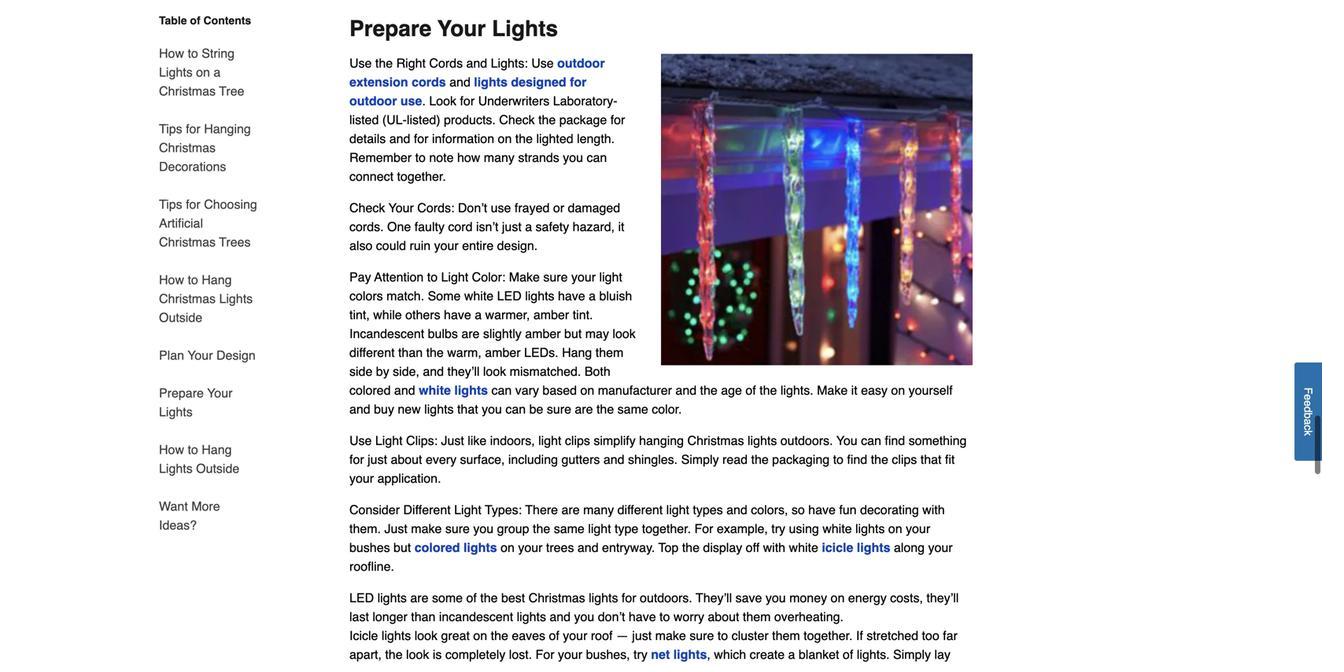 Task type: vqa. For each thing, say whether or not it's contained in the screenshot.
the middle was
no



Task type: describe. For each thing, give the bounding box(es) containing it.
products.
[[444, 113, 496, 127]]

them inside the icicle lights look great on the eaves of your roof — just make sure to cluster them together. if stretched too far apart, the look is completely lost. for your bushes, try
[[772, 629, 800, 643]]

white lights link
[[419, 383, 488, 398]]

lights inside the icicle lights look great on the eaves of your roof — just make sure to cluster them together. if stretched too far apart, the look is completely lost. for your bushes, try
[[382, 629, 411, 643]]

0 vertical spatial amber
[[534, 308, 569, 322]]

how for how to hang lights outside
[[159, 443, 184, 457]]

lay
[[935, 648, 951, 662]]

and up color.
[[676, 383, 697, 398]]

eaves
[[512, 629, 545, 643]]

the inside 'consider different light types: there are many different light types and colors, so have fun decorating with them. just make sure you group the same light type together. for example, try using white lights on your bushes but'
[[533, 522, 550, 536]]

the right apart, on the bottom left of page
[[385, 648, 403, 662]]

net lights link
[[651, 648, 707, 662]]

outside inside how to hang lights outside
[[196, 462, 239, 476]]

mismatched.
[[510, 364, 581, 379]]

display
[[703, 541, 742, 555]]

christmas inside tips for hanging christmas decorations
[[159, 140, 216, 155]]

many inside the . look for underwriters laboratory- listed (ul-listed) products. check the package for details and for information on the lighted length. remember to note how many strands you can connect together.
[[484, 150, 515, 165]]

table of contents element
[[140, 13, 258, 535]]

consider
[[349, 503, 400, 518]]

along
[[894, 541, 925, 555]]

lights right the net
[[673, 648, 707, 662]]

a left warmer,
[[475, 308, 482, 322]]

your up use the right cords and lights: use
[[437, 16, 486, 41]]

multicolored icicle lights hanging off the eaves of a home. image
[[661, 54, 973, 366]]

plan your design
[[159, 348, 256, 363]]

use for outdoor
[[401, 94, 422, 108]]

a inside button
[[1302, 419, 1315, 425]]

connect
[[349, 169, 394, 184]]

1 horizontal spatial prepare your lights
[[349, 16, 558, 41]]

have inside 'consider different light types: there are many different light types and colors, so have fun decorating with them. just make sure you group the same light type together. for example, try using white lights on your bushes but'
[[808, 503, 836, 518]]

use for don't
[[491, 201, 511, 215]]

light left types
[[666, 503, 689, 518]]

on down group
[[501, 541, 515, 555]]

the up decorating
[[871, 453, 888, 467]]

lights inside can vary based on manufacturer and the age of the lights. make it easy on yourself and buy new lights that you can be sure are the same color.
[[424, 402, 454, 417]]

want more ideas?
[[159, 499, 220, 533]]

want more ideas? link
[[159, 488, 258, 535]]

but inside pay attention to light color: make sure your light colors match. some white led lights have a bluish tint, while others have a warmer, amber tint. incandescent bulbs are slightly amber but may look different than the warm, amber leds. hang them side by side, and they'll look mismatched. both colored and
[[564, 327, 582, 341]]

ideas?
[[159, 518, 197, 533]]

great
[[441, 629, 470, 643]]

surface,
[[460, 453, 505, 467]]

how to string lights on a christmas tree
[[159, 46, 244, 98]]

the left eaves
[[491, 629, 508, 643]]

tips for hanging christmas decorations link
[[159, 110, 258, 186]]

overheating.
[[774, 610, 844, 625]]

more
[[191, 499, 220, 514]]

for inside 'consider different light types: there are many different light types and colors, so have fun decorating with them. just make sure you group the same light type together. for example, try using white lights on your bushes but'
[[695, 522, 713, 536]]

prepare your lights inside table of contents element
[[159, 386, 233, 419]]

using
[[789, 522, 819, 536]]

lights up how to hang lights outside
[[159, 405, 193, 419]]

don't
[[458, 201, 487, 215]]

1 vertical spatial clips
[[892, 453, 917, 467]]

same inside can vary based on manufacturer and the age of the lights. make it easy on yourself and buy new lights that you can be sure are the same color.
[[618, 402, 648, 417]]

use for just
[[349, 434, 372, 448]]

costs,
[[890, 591, 923, 606]]

cluster
[[732, 629, 769, 643]]

you up the roof
[[574, 610, 594, 625]]

of inside ', which create a blanket of lights. simply lay'
[[843, 648, 853, 662]]

have up "tint."
[[558, 289, 585, 303]]

about inside use light clips: just like indoors, light clips simplify hanging christmas lights outdoors. you can find something for just about every surface, including gutters and shingles. simply read the packaging to find the clips that fit your application.
[[391, 453, 422, 467]]

sure inside 'consider different light types: there are many different light types and colors, so have fun decorating with them. just make sure you group the same light type together. for example, try using white lights on your bushes but'
[[445, 522, 470, 536]]

light inside use light clips: just like indoors, light clips simplify hanging christmas lights outdoors. you can find something for just about every surface, including gutters and shingles. simply read the packaging to find the clips that fit your application.
[[538, 434, 562, 448]]

net lights
[[651, 648, 707, 662]]

for inside led lights are some of the best christmas lights for outdoors. they'll save you money on energy costs, they'll last longer than incandescent lights and you don't have to worry about them overheating.
[[622, 591, 636, 606]]

pay
[[349, 270, 371, 285]]

tips for choosing artificial christmas trees link
[[159, 186, 258, 261]]

light inside pay attention to light color: make sure your light colors match. some white led lights have a bluish tint, while others have a warmer, amber tint. incandescent bulbs are slightly amber but may look different than the warm, amber leds. hang them side by side, and they'll look mismatched. both colored and
[[599, 270, 622, 285]]

which
[[714, 648, 746, 662]]

use light clips: just like indoors, light clips simplify hanging christmas lights outdoors. you can find something for just about every surface, including gutters and shingles. simply read the packaging to find the clips that fit your application.
[[349, 434, 967, 486]]

outside inside how to hang christmas lights outside
[[159, 310, 202, 325]]

lights up don't
[[589, 591, 618, 606]]

that inside use light clips: just like indoors, light clips simplify hanging christmas lights outdoors. you can find something for just about every surface, including gutters and shingles. simply read the packaging to find the clips that fit your application.
[[921, 453, 942, 467]]

damaged
[[568, 201, 620, 215]]

the right age
[[760, 383, 777, 398]]

look down slightly
[[483, 364, 506, 379]]

match.
[[387, 289, 424, 303]]

the right top
[[682, 541, 700, 555]]

the up lighted
[[538, 113, 556, 127]]

blanket
[[799, 648, 839, 662]]

along your roofline.
[[349, 541, 953, 574]]

safety
[[536, 220, 569, 234]]

make inside the icicle lights look great on the eaves of your roof — just make sure to cluster them together. if stretched too far apart, the look is completely lost. for your bushes, try
[[655, 629, 686, 643]]

types:
[[485, 503, 522, 518]]

same inside 'consider different light types: there are many different light types and colors, so have fun decorating with them. just make sure you group the same light type together. for example, try using white lights on your bushes but'
[[554, 522, 585, 536]]

icicle lights link
[[822, 541, 891, 555]]

white down the using
[[789, 541, 818, 555]]

shingles.
[[628, 453, 678, 467]]

leds.
[[524, 346, 559, 360]]

white up new
[[419, 383, 451, 398]]

top
[[658, 541, 679, 555]]

try for bushes,
[[634, 648, 648, 662]]

just inside 'consider different light types: there are many different light types and colors, so have fun decorating with them. just make sure you group the same light type together. for example, try using white lights on your bushes but'
[[384, 522, 408, 536]]

white inside 'consider different light types: there are many different light types and colors, so have fun decorating with them. just make sure you group the same light type together. for example, try using white lights on your bushes but'
[[823, 522, 852, 536]]

with inside 'consider different light types: there are many different light types and colors, so have fun decorating with them. just make sure you group the same light type together. for example, try using white lights on your bushes but'
[[923, 503, 945, 518]]

light inside pay attention to light color: make sure your light colors match. some white led lights have a bluish tint, while others have a warmer, amber tint. incandescent bulbs are slightly amber but may look different than the warm, amber leds. hang them side by side, and they'll look mismatched. both colored and
[[441, 270, 468, 285]]

the left age
[[700, 383, 718, 398]]

sure inside the icicle lights look great on the eaves of your roof — just make sure to cluster them together. if stretched too far apart, the look is completely lost. for your bushes, try
[[690, 629, 714, 643]]

than inside pay attention to light color: make sure your light colors match. some white led lights have a bluish tint, while others have a warmer, amber tint. incandescent bulbs are slightly amber but may look different than the warm, amber leds. hang them side by side, and they'll look mismatched. both colored and
[[398, 346, 423, 360]]

hanging
[[639, 434, 684, 448]]

the right 'read'
[[751, 453, 769, 467]]

outdoor inside lights designed for outdoor use
[[349, 94, 397, 108]]

0 vertical spatial find
[[885, 434, 905, 448]]

them inside led lights are some of the best christmas lights for outdoors. they'll save you money on energy costs, they'll last longer than incandescent lights and you don't have to worry about them overheating.
[[743, 610, 771, 625]]

for inside tips for hanging christmas decorations
[[186, 122, 201, 136]]

can left be
[[506, 402, 526, 417]]

try for example,
[[772, 522, 786, 536]]

and inside 'consider different light types: there are many different light types and colors, so have fun decorating with them. just make sure you group the same light type together. for example, try using white lights on your bushes but'
[[727, 503, 748, 518]]

check inside the . look for underwriters laboratory- listed (ul-listed) products. check the package for details and for information on the lighted length. remember to note how many strands you can connect together.
[[499, 113, 535, 127]]

a inside 'check your cords: don't use frayed or damaged cords. one faulty cord isn't just a safety hazard, it also could ruin your entire design.'
[[525, 220, 532, 234]]

just inside 'check your cords: don't use frayed or damaged cords. one faulty cord isn't just a safety hazard, it also could ruin your entire design.'
[[502, 220, 522, 234]]

and left the "buy"
[[349, 402, 370, 417]]

many inside 'consider different light types: there are many different light types and colors, so have fun decorating with them. just make sure you group the same light type together. for example, try using white lights on your bushes but'
[[583, 503, 614, 518]]

your down group
[[518, 541, 543, 555]]

0 horizontal spatial clips
[[565, 434, 590, 448]]

the up 'simplify'
[[597, 402, 614, 417]]

bushes
[[349, 541, 390, 555]]

colored lights on your trees and entryway. top the display off with white icicle lights
[[415, 541, 891, 555]]

how for how to string lights on a christmas tree
[[159, 46, 184, 61]]

christmas inside 'how to string lights on a christmas tree'
[[159, 84, 216, 98]]

based
[[543, 383, 577, 398]]

sure inside can vary based on manufacturer and the age of the lights. make it easy on yourself and buy new lights that you can be sure are the same color.
[[547, 402, 571, 417]]

and inside the . look for underwriters laboratory- listed (ul-listed) products. check the package for details and for information on the lighted length. remember to note how many strands you can connect together.
[[389, 131, 410, 146]]

artificial
[[159, 216, 203, 231]]

fit
[[945, 453, 955, 467]]

they'll
[[696, 591, 732, 606]]

lights inside use light clips: just like indoors, light clips simplify hanging christmas lights outdoors. you can find something for just about every surface, including gutters and shingles. simply read the packaging to find the clips that fit your application.
[[748, 434, 777, 448]]

and down use the right cords and lights: use
[[446, 75, 474, 89]]

lights left along
[[857, 541, 891, 555]]

and down 'side,'
[[394, 383, 415, 398]]

d
[[1302, 407, 1315, 413]]

and inside use light clips: just like indoors, light clips simplify hanging christmas lights outdoors. you can find something for just about every surface, including gutters and shingles. simply read the packaging to find the clips that fit your application.
[[604, 453, 625, 467]]

vary
[[515, 383, 539, 398]]

on inside 'how to string lights on a christmas tree'
[[196, 65, 210, 79]]

for up length.
[[611, 113, 625, 127]]

to inside how to hang christmas lights outside
[[188, 273, 198, 287]]

(ul-
[[382, 113, 407, 127]]

packaging
[[772, 453, 830, 467]]

lights. inside ', which create a blanket of lights. simply lay'
[[857, 648, 890, 662]]

it inside 'check your cords: don't use frayed or damaged cords. one faulty cord isn't just a safety hazard, it also could ruin your entire design.'
[[618, 220, 625, 234]]

the inside led lights are some of the best christmas lights for outdoors. they'll save you money on energy costs, they'll last longer than incandescent lights and you don't have to worry about them overheating.
[[480, 591, 498, 606]]

longer
[[373, 610, 408, 625]]

off
[[746, 541, 760, 555]]

manufacturer
[[598, 383, 672, 398]]

table of contents
[[159, 14, 251, 27]]

lights up lights:
[[492, 16, 558, 41]]

1 vertical spatial amber
[[525, 327, 561, 341]]

your inside 'check your cords: don't use frayed or damaged cords. one faulty cord isn't just a safety hazard, it also could ruin your entire design.'
[[389, 201, 414, 215]]

for down listed)
[[414, 131, 429, 146]]

outdoor extension cords
[[349, 56, 605, 89]]

your inside along your roofline.
[[928, 541, 953, 555]]

new
[[398, 402, 421, 417]]

entire
[[462, 239, 494, 253]]

light left type
[[588, 522, 611, 536]]

you right save
[[766, 591, 786, 606]]

of inside led lights are some of the best christmas lights for outdoors. they'll save you money on energy costs, they'll last longer than incandescent lights and you don't have to worry about them overheating.
[[466, 591, 477, 606]]

there
[[525, 503, 558, 518]]

and right the trees at the left bottom
[[578, 541, 599, 555]]

faulty
[[415, 220, 445, 234]]

save
[[736, 591, 762, 606]]

and right 'side,'
[[423, 364, 444, 379]]

side
[[349, 364, 373, 379]]

hang for how to hang christmas lights outside
[[202, 273, 232, 287]]

both
[[585, 364, 611, 379]]

roofline.
[[349, 560, 394, 574]]

them.
[[349, 522, 381, 536]]

slightly
[[483, 327, 522, 341]]

use up designed in the top of the page
[[531, 56, 554, 70]]

also
[[349, 239, 373, 253]]

christmas inside use light clips: just like indoors, light clips simplify hanging christmas lights outdoors. you can find something for just about every surface, including gutters and shingles. simply read the packaging to find the clips that fit your application.
[[688, 434, 744, 448]]

make inside can vary based on manufacturer and the age of the lights. make it easy on yourself and buy new lights that you can be sure are the same color.
[[817, 383, 848, 398]]

or
[[553, 201, 564, 215]]

read
[[723, 453, 748, 467]]

1 horizontal spatial prepare
[[349, 16, 432, 41]]

to inside pay attention to light color: make sure your light colors match. some white led lights have a bluish tint, while others have a warmer, amber tint. incandescent bulbs are slightly amber but may look different than the warm, amber leds. hang them side by side, and they'll look mismatched. both colored and
[[427, 270, 438, 285]]

a inside ', which create a blanket of lights. simply lay'
[[788, 648, 795, 662]]

colored inside pay attention to light color: make sure your light colors match. some white led lights have a bluish tint, while others have a warmer, amber tint. incandescent bulbs are slightly amber but may look different than the warm, amber leds. hang them side by side, and they'll look mismatched. both colored and
[[349, 383, 391, 398]]

lights. inside can vary based on manufacturer and the age of the lights. make it easy on yourself and buy new lights that you can be sure are the same color.
[[781, 383, 814, 398]]

design.
[[497, 239, 538, 253]]

be
[[529, 402, 543, 417]]

net
[[651, 648, 670, 662]]

on right easy
[[891, 383, 905, 398]]

cords.
[[349, 220, 384, 234]]

lights down types:
[[464, 541, 497, 555]]

right
[[396, 56, 426, 70]]

led inside pay attention to light color: make sure your light colors match. some white led lights have a bluish tint, while others have a warmer, amber tint. incandescent bulbs are slightly amber but may look different than the warm, amber leds. hang them side by side, and they'll look mismatched. both colored and
[[497, 289, 522, 303]]

are inside 'consider different light types: there are many different light types and colors, so have fun decorating with them. just make sure you group the same light type together. for example, try using white lights on your bushes but'
[[562, 503, 580, 518]]

to inside led lights are some of the best christmas lights for outdoors. they'll save you money on energy costs, they'll last longer than incandescent lights and you don't have to worry about them overheating.
[[660, 610, 670, 625]]

tips for hanging christmas decorations
[[159, 122, 251, 174]]

how for how to hang christmas lights outside
[[159, 273, 184, 287]]

look right may
[[613, 327, 636, 341]]

underwriters
[[478, 94, 550, 108]]

and inside led lights are some of the best christmas lights for outdoors. they'll save you money on energy costs, they'll last longer than incandescent lights and you don't have to worry about them overheating.
[[550, 610, 571, 625]]

like
[[468, 434, 487, 448]]



Task type: locate. For each thing, give the bounding box(es) containing it.
lights inside 'consider different light types: there are many different light types and colors, so have fun decorating with them. just make sure you group the same light type together. for example, try using white lights on your bushes but'
[[856, 522, 885, 536]]

are inside pay attention to light color: make sure your light colors match. some white led lights have a bluish tint, while others have a warmer, amber tint. incandescent bulbs are slightly amber but may look different than the warm, amber leds. hang them side by side, and they'll look mismatched. both colored and
[[461, 327, 480, 341]]

0 horizontal spatial with
[[763, 541, 786, 555]]

1 horizontal spatial outdoor
[[557, 56, 605, 70]]

1 vertical spatial make
[[817, 383, 848, 398]]

use up listed)
[[401, 94, 422, 108]]

with right off
[[763, 541, 786, 555]]

of inside table of contents element
[[190, 14, 200, 27]]

the inside pay attention to light color: make sure your light colors match. some white led lights have a bluish tint, while others have a warmer, amber tint. incandescent bulbs are slightly amber but may look different than the warm, amber leds. hang them side by side, and they'll look mismatched. both colored and
[[426, 346, 444, 360]]

are inside can vary based on manufacturer and the age of the lights. make it easy on yourself and buy new lights that you can be sure are the same color.
[[575, 402, 593, 417]]

plan your design link
[[159, 337, 256, 375]]

make inside pay attention to light color: make sure your light colors match. some white led lights have a bluish tint, while others have a warmer, amber tint. incandescent bulbs are slightly amber but may look different than the warm, amber leds. hang them side by side, and they'll look mismatched. both colored and
[[509, 270, 540, 285]]

led lights are some of the best christmas lights for outdoors. they'll save you money on energy costs, they'll last longer than incandescent lights and you don't have to worry about them overheating.
[[349, 591, 959, 625]]

them up create
[[772, 629, 800, 643]]

about inside led lights are some of the best christmas lights for outdoors. they'll save you money on energy costs, they'll last longer than incandescent lights and you don't have to worry about them overheating.
[[708, 610, 739, 625]]

but down "tint."
[[564, 327, 582, 341]]

create
[[750, 648, 785, 662]]

1 horizontal spatial same
[[618, 402, 648, 417]]

hang inside how to hang christmas lights outside
[[202, 273, 232, 287]]

together. inside 'consider different light types: there are many different light types and colors, so have fun decorating with them. just make sure you group the same light type together. for example, try using white lights on your bushes but'
[[642, 522, 691, 536]]

you
[[836, 434, 858, 448]]

light
[[441, 270, 468, 285], [375, 434, 403, 448], [454, 503, 482, 518]]

you inside 'consider different light types: there are many different light types and colors, so have fun decorating with them. just make sure you group the same light type together. for example, try using white lights on your bushes but'
[[473, 522, 494, 536]]

hazard,
[[573, 220, 615, 234]]

1 how from the top
[[159, 46, 184, 61]]

0 vertical spatial different
[[349, 346, 395, 360]]

lights inside how to hang lights outside
[[159, 462, 193, 476]]

are
[[461, 327, 480, 341], [575, 402, 593, 417], [562, 503, 580, 518], [410, 591, 429, 606]]

1 tips from the top
[[159, 122, 182, 136]]

simply down too
[[893, 648, 931, 662]]

1 vertical spatial simply
[[893, 648, 931, 662]]

check your cords: don't use frayed or damaged cords. one faulty cord isn't just a safety hazard, it also could ruin your entire design.
[[349, 201, 625, 253]]

0 vertical spatial outdoor
[[557, 56, 605, 70]]

1 horizontal spatial but
[[564, 327, 582, 341]]

lights inside lights designed for outdoor use
[[474, 75, 508, 89]]

cord
[[448, 220, 473, 234]]

your inside pay attention to light color: make sure your light colors match. some white led lights have a bluish tint, while others have a warmer, amber tint. incandescent bulbs are slightly amber but may look different than the warm, amber leds. hang them side by side, and they'll look mismatched. both colored and
[[571, 270, 596, 285]]

1 vertical spatial led
[[349, 591, 374, 606]]

1 horizontal spatial with
[[923, 503, 945, 518]]

make down different
[[411, 522, 442, 536]]

use up extension
[[349, 56, 372, 70]]

0 vertical spatial simply
[[681, 453, 719, 467]]

together. up top
[[642, 522, 691, 536]]

0 vertical spatial try
[[772, 522, 786, 536]]

1 vertical spatial light
[[375, 434, 403, 448]]

your down plan your design link
[[207, 386, 233, 401]]

your up "tint."
[[571, 270, 596, 285]]

too
[[922, 629, 940, 643]]

choosing
[[204, 197, 257, 212]]

tips inside tips for hanging christmas decorations
[[159, 122, 182, 136]]

how inside how to hang lights outside
[[159, 443, 184, 457]]

0 horizontal spatial colored
[[349, 383, 391, 398]]

outdoors. up packaging
[[781, 434, 833, 448]]

the up extension
[[375, 56, 393, 70]]

to inside how to hang lights outside
[[188, 443, 198, 457]]

1 vertical spatial colored
[[415, 541, 460, 555]]

0 vertical spatial hang
[[202, 273, 232, 287]]

on inside the icicle lights look great on the eaves of your roof — just make sure to cluster them together. if stretched too far apart, the look is completely lost. for your bushes, try
[[473, 629, 487, 643]]

length.
[[577, 131, 615, 146]]

0 horizontal spatial it
[[618, 220, 625, 234]]

simply inside use light clips: just like indoors, light clips simplify hanging christmas lights outdoors. you can find something for just about every surface, including gutters and shingles. simply read the packaging to find the clips that fit your application.
[[681, 453, 719, 467]]

a right create
[[788, 648, 795, 662]]

1 vertical spatial find
[[847, 453, 867, 467]]

colors
[[349, 289, 383, 303]]

make inside 'consider different light types: there are many different light types and colors, so have fun decorating with them. just make sure you group the same light type together. for example, try using white lights on your bushes but'
[[411, 522, 442, 536]]

outdoors. inside use light clips: just like indoors, light clips simplify hanging christmas lights outdoors. you can find something for just about every surface, including gutters and shingles. simply read the packaging to find the clips that fit your application.
[[781, 434, 833, 448]]

fun
[[839, 503, 857, 518]]

tips for tips for hanging christmas decorations
[[159, 122, 182, 136]]

1 vertical spatial about
[[708, 610, 739, 625]]

look left is at the bottom left of page
[[406, 648, 429, 662]]

that left fit
[[921, 453, 942, 467]]

your
[[434, 239, 459, 253], [571, 270, 596, 285], [349, 471, 374, 486], [906, 522, 930, 536], [518, 541, 543, 555], [928, 541, 953, 555], [563, 629, 587, 643], [558, 648, 583, 662]]

can right "you"
[[861, 434, 881, 448]]

how
[[159, 46, 184, 61], [159, 273, 184, 287], [159, 443, 184, 457]]

white lights
[[419, 383, 488, 398]]

light
[[599, 270, 622, 285], [538, 434, 562, 448], [666, 503, 689, 518], [588, 522, 611, 536]]

isn't
[[476, 220, 499, 234]]

how down the table
[[159, 46, 184, 61]]

the up incandescent
[[480, 591, 498, 606]]

than inside led lights are some of the best christmas lights for outdoors. they'll save you money on energy costs, they'll last longer than incandescent lights and you don't have to worry about them overheating.
[[411, 610, 436, 625]]

use inside use light clips: just like indoors, light clips simplify hanging christmas lights outdoors. you can find something for just about every surface, including gutters and shingles. simply read the packaging to find the clips that fit your application.
[[349, 434, 372, 448]]

how
[[457, 150, 480, 165]]

on down underwriters
[[498, 131, 512, 146]]

you
[[563, 150, 583, 165], [482, 402, 502, 417], [473, 522, 494, 536], [766, 591, 786, 606], [574, 610, 594, 625]]

it left easy
[[851, 383, 858, 398]]

same down manufacturer
[[618, 402, 648, 417]]

package
[[559, 113, 607, 127]]

together. if
[[804, 629, 863, 643]]

clips up gutters on the left of the page
[[565, 434, 590, 448]]

1 vertical spatial same
[[554, 522, 585, 536]]

for inside tips for choosing artificial christmas trees
[[186, 197, 201, 212]]

1 horizontal spatial it
[[851, 383, 858, 398]]

you inside can vary based on manufacturer and the age of the lights. make it easy on yourself and buy new lights that you can be sure are the same color.
[[482, 402, 502, 417]]

for inside lights designed for outdoor use
[[570, 75, 587, 89]]

a up "tint."
[[589, 289, 596, 303]]

look up is at the bottom left of page
[[415, 629, 438, 643]]

for inside use light clips: just like indoors, light clips simplify hanging christmas lights outdoors. you can find something for just about every surface, including gutters and shingles. simply read the packaging to find the clips that fit your application.
[[349, 453, 364, 467]]

0 vertical spatial clips
[[565, 434, 590, 448]]

energy
[[848, 591, 887, 606]]

amber
[[534, 308, 569, 322], [525, 327, 561, 341], [485, 346, 521, 360]]

but inside 'consider different light types: there are many different light types and colors, so have fun decorating with them. just make sure you group the same light type together. for example, try using white lights on your bushes but'
[[394, 541, 411, 555]]

2 e from the top
[[1302, 401, 1315, 407]]

1 vertical spatial lights.
[[857, 648, 890, 662]]

tips
[[159, 122, 182, 136], [159, 197, 182, 212]]

lights up longer
[[377, 591, 407, 606]]

attention
[[374, 270, 424, 285]]

hanging
[[204, 122, 251, 136]]

and down 'simplify'
[[604, 453, 625, 467]]

0 horizontal spatial outdoor
[[349, 94, 397, 108]]

are inside led lights are some of the best christmas lights for outdoors. they'll save you money on energy costs, they'll last longer than incandescent lights and you don't have to worry about them overheating.
[[410, 591, 429, 606]]

look
[[429, 94, 457, 108]]

1 vertical spatial outside
[[196, 462, 239, 476]]

including
[[508, 453, 558, 467]]

indoors,
[[490, 434, 535, 448]]

the up strands
[[515, 131, 533, 146]]

your up along
[[906, 522, 930, 536]]

have down the some
[[444, 308, 471, 322]]

just
[[441, 434, 464, 448], [384, 522, 408, 536]]

0 vertical spatial light
[[441, 270, 468, 285]]

christmas inside tips for choosing artificial christmas trees
[[159, 235, 216, 249]]

. look for underwriters laboratory- listed (ul-listed) products. check the package for details and for information on the lighted length. remember to note how many strands you can connect together.
[[349, 94, 625, 184]]

0 vertical spatial that
[[457, 402, 478, 417]]

outdoor
[[557, 56, 605, 70], [349, 94, 397, 108]]

best
[[501, 591, 525, 606]]

how up want
[[159, 443, 184, 457]]

2 vertical spatial light
[[454, 503, 482, 518]]

entryway.
[[602, 541, 655, 555]]

your left the roof
[[563, 629, 587, 643]]

0 horizontal spatial just
[[368, 453, 387, 467]]

lights down warm,
[[454, 383, 488, 398]]

f e e d b a c k
[[1302, 388, 1315, 436]]

details
[[349, 131, 386, 146]]

lights up eaves
[[517, 610, 546, 625]]

for right lost.
[[536, 648, 555, 662]]

for left hanging
[[186, 122, 201, 136]]

0 vertical spatial than
[[398, 346, 423, 360]]

0 vertical spatial lights.
[[781, 383, 814, 398]]

sure up ,
[[690, 629, 714, 643]]

0 horizontal spatial that
[[457, 402, 478, 417]]

your up "one"
[[389, 201, 414, 215]]

can inside the . look for underwriters laboratory- listed (ul-listed) products. check the package for details and for information on the lighted length. remember to note how many strands you can connect together.
[[587, 150, 607, 165]]

e up b
[[1302, 401, 1315, 407]]

1 horizontal spatial they'll
[[927, 591, 959, 606]]

lost.
[[509, 648, 532, 662]]

1 horizontal spatial just
[[441, 434, 464, 448]]

1 horizontal spatial simply
[[893, 648, 931, 662]]

of inside the icicle lights look great on the eaves of your roof — just make sure to cluster them together. if stretched too far apart, the look is completely lost. for your bushes, try
[[549, 629, 559, 643]]

simplify
[[594, 434, 636, 448]]

can left vary
[[492, 383, 512, 398]]

lights up design at the left bottom of page
[[219, 292, 253, 306]]

1 vertical spatial how
[[159, 273, 184, 287]]

your inside prepare your lights link
[[207, 386, 233, 401]]

use the right cords and lights: use
[[349, 56, 557, 70]]

0 vertical spatial led
[[497, 289, 522, 303]]

light up bluish
[[599, 270, 622, 285]]

1 vertical spatial it
[[851, 383, 858, 398]]

string
[[202, 46, 235, 61]]

1 vertical spatial hang
[[562, 346, 592, 360]]

roof
[[591, 629, 613, 643]]

your inside 'check your cords: don't use frayed or damaged cords. one faulty cord isn't just a safety hazard, it also could ruin your entire design.'
[[434, 239, 459, 253]]

1 vertical spatial but
[[394, 541, 411, 555]]

2 tips from the top
[[159, 197, 182, 212]]

lights inside 'how to string lights on a christmas tree'
[[159, 65, 193, 79]]

1 vertical spatial just
[[368, 453, 387, 467]]

for up products.
[[460, 94, 475, 108]]

outdoor extension cords link
[[349, 56, 605, 89]]

0 horizontal spatial them
[[596, 346, 624, 360]]

to inside the icicle lights look great on the eaves of your roof — just make sure to cluster them together. if stretched too far apart, the look is completely lost. for your bushes, try
[[718, 629, 728, 643]]

your left bushes,
[[558, 648, 583, 662]]

consider different light types: there are many different light types and colors, so have fun decorating with them. just make sure you group the same light type together. for example, try using white lights on your bushes but
[[349, 503, 945, 555]]

trees
[[546, 541, 574, 555]]

0 horizontal spatial check
[[349, 201, 385, 215]]

many up entryway.
[[583, 503, 614, 518]]

1 horizontal spatial outdoors.
[[781, 434, 833, 448]]

but
[[564, 327, 582, 341], [394, 541, 411, 555]]

with right decorating
[[923, 503, 945, 518]]

,
[[707, 648, 711, 662]]

0 vertical spatial tips
[[159, 122, 182, 136]]

0 vertical spatial same
[[618, 402, 648, 417]]

lighted
[[536, 131, 573, 146]]

1 vertical spatial many
[[583, 503, 614, 518]]

about down they'll
[[708, 610, 739, 625]]

they'll right costs,
[[927, 591, 959, 606]]

hang inside pay attention to light color: make sure your light colors match. some white led lights have a bluish tint, while others have a warmer, amber tint. incandescent bulbs are slightly amber but may look different than the warm, amber leds. hang them side by side, and they'll look mismatched. both colored and
[[562, 346, 592, 360]]

that inside can vary based on manufacturer and the age of the lights. make it easy on yourself and buy new lights that you can be sure are the same color.
[[457, 402, 478, 417]]

that down white lights
[[457, 402, 478, 417]]

of inside can vary based on manufacturer and the age of the lights. make it easy on yourself and buy new lights that you can be sure are the same color.
[[746, 383, 756, 398]]

to inside 'how to string lights on a christmas tree'
[[188, 46, 198, 61]]

yourself
[[909, 383, 953, 398]]

0 vertical spatial but
[[564, 327, 582, 341]]

on inside led lights are some of the best christmas lights for outdoors. they'll save you money on energy costs, they'll last longer than incandescent lights and you don't have to worry about them overheating.
[[831, 591, 845, 606]]

warmer,
[[485, 308, 530, 322]]

1 horizontal spatial different
[[618, 503, 663, 518]]

0 horizontal spatial they'll
[[447, 364, 480, 379]]

your inside plan your design link
[[188, 348, 213, 363]]

0 horizontal spatial prepare your lights
[[159, 386, 233, 419]]

1 horizontal spatial together.
[[642, 522, 691, 536]]

how down artificial at the top left
[[159, 273, 184, 287]]

0 vertical spatial make
[[411, 522, 442, 536]]

amber left "tint."
[[534, 308, 569, 322]]

check inside 'check your cords: don't use frayed or damaged cords. one faulty cord isn't just a safety hazard, it also could ruin your entire design.'
[[349, 201, 385, 215]]

2 horizontal spatial them
[[772, 629, 800, 643]]

a
[[214, 65, 221, 79], [525, 220, 532, 234], [589, 289, 596, 303], [475, 308, 482, 322], [1302, 419, 1315, 425], [788, 648, 795, 662]]

lights designed for outdoor use link
[[349, 75, 587, 108]]

plan
[[159, 348, 184, 363]]

1 horizontal spatial try
[[772, 522, 786, 536]]

trees
[[219, 235, 251, 249]]

you inside the . look for underwriters laboratory- listed (ul-listed) products. check the package for details and for information on the lighted length. remember to note how many strands you can connect together.
[[563, 150, 583, 165]]

may
[[585, 327, 609, 341]]

f
[[1302, 388, 1315, 395]]

2 vertical spatial how
[[159, 443, 184, 457]]

lights up want
[[159, 462, 193, 476]]

1 vertical spatial use
[[491, 201, 511, 215]]

0 horizontal spatial led
[[349, 591, 374, 606]]

1 vertical spatial them
[[743, 610, 771, 625]]

decorating
[[860, 503, 919, 518]]

tips for choosing artificial christmas trees
[[159, 197, 257, 249]]

just
[[502, 220, 522, 234], [368, 453, 387, 467], [632, 629, 652, 643]]

how inside 'how to string lights on a christmas tree'
[[159, 46, 184, 61]]

0 horizontal spatial lights.
[[781, 383, 814, 398]]

0 vertical spatial with
[[923, 503, 945, 518]]

christmas inside how to hang christmas lights outside
[[159, 292, 216, 306]]

0 vertical spatial how
[[159, 46, 184, 61]]

remember
[[349, 150, 412, 165]]

just inside the icicle lights look great on the eaves of your roof — just make sure to cluster them together. if stretched too far apart, the look is completely lost. for your bushes, try
[[632, 629, 652, 643]]

try inside 'consider different light types: there are many different light types and colors, so have fun decorating with them. just make sure you group the same light type together. for example, try using white lights on your bushes but'
[[772, 522, 786, 536]]

your inside 'consider different light types: there are many different light types and colors, so have fun decorating with them. just make sure you group the same light type together. for example, try using white lights on your bushes but'
[[906, 522, 930, 536]]

and up the example, on the right of the page
[[727, 503, 748, 518]]

how to hang christmas lights outside
[[159, 273, 253, 325]]

2 vertical spatial them
[[772, 629, 800, 643]]

led inside led lights are some of the best christmas lights for outdoors. they'll save you money on energy costs, they'll last longer than incandescent lights and you don't have to worry about them overheating.
[[349, 591, 374, 606]]

on down both
[[580, 383, 594, 398]]

they'll
[[447, 364, 480, 379], [927, 591, 959, 606]]

your
[[437, 16, 486, 41], [389, 201, 414, 215], [188, 348, 213, 363], [207, 386, 233, 401]]

1 vertical spatial tips
[[159, 197, 182, 212]]

0 horizontal spatial find
[[847, 453, 867, 467]]

different inside pay attention to light color: make sure your light colors match. some white led lights have a bluish tint, while others have a warmer, amber tint. incandescent bulbs are slightly amber but may look different than the warm, amber leds. hang them side by side, and they'll look mismatched. both colored and
[[349, 346, 395, 360]]

0 vertical spatial many
[[484, 150, 515, 165]]

tips inside tips for choosing artificial christmas trees
[[159, 197, 182, 212]]

0 vertical spatial just
[[441, 434, 464, 448]]

use for cords
[[349, 56, 372, 70]]

them up both
[[596, 346, 624, 360]]

have right so
[[808, 503, 836, 518]]

1 horizontal spatial colored
[[415, 541, 460, 555]]

1 horizontal spatial find
[[885, 434, 905, 448]]

0 horizontal spatial try
[[634, 648, 648, 662]]

they'll inside led lights are some of the best christmas lights for outdoors. they'll save you money on energy costs, they'll last longer than incandescent lights and you don't have to worry about them overheating.
[[927, 591, 959, 606]]

0 horizontal spatial different
[[349, 346, 395, 360]]

christmas left tree
[[159, 84, 216, 98]]

many
[[484, 150, 515, 165], [583, 503, 614, 518]]

colors,
[[751, 503, 788, 518]]

you up like
[[482, 402, 502, 417]]

completely
[[445, 648, 506, 662]]

1 horizontal spatial about
[[708, 610, 739, 625]]

1 horizontal spatial check
[[499, 113, 535, 127]]

just up design.
[[502, 220, 522, 234]]

the down "bulbs"
[[426, 346, 444, 360]]

cords
[[429, 56, 463, 70]]

0 horizontal spatial together.
[[397, 169, 446, 184]]

for down types
[[695, 522, 713, 536]]

different up type
[[618, 503, 663, 518]]

together.
[[397, 169, 446, 184], [642, 522, 691, 536]]

0 horizontal spatial use
[[401, 94, 422, 108]]

just right —
[[632, 629, 652, 643]]

prepare down plan
[[159, 386, 204, 401]]

1 vertical spatial than
[[411, 610, 436, 625]]

of right age
[[746, 383, 756, 398]]

different inside 'consider different light types: there are many different light types and colors, so have fun decorating with them. just make sure you group the same light type together. for example, try using white lights on your bushes but'
[[618, 503, 663, 518]]

tint,
[[349, 308, 370, 322]]

note
[[429, 150, 454, 165]]

hang
[[202, 273, 232, 287], [562, 346, 592, 360], [202, 443, 232, 457]]

1 horizontal spatial for
[[695, 522, 713, 536]]

colored lights link
[[415, 541, 497, 555]]

0 vertical spatial colored
[[349, 383, 391, 398]]

clips:
[[406, 434, 438, 448]]

white inside pay attention to light color: make sure your light colors match. some white led lights have a bluish tint, while others have a warmer, amber tint. incandescent bulbs are slightly amber but may look different than the warm, amber leds. hang them side by side, and they'll look mismatched. both colored and
[[464, 289, 494, 303]]

to left worry
[[660, 610, 670, 625]]

to left note
[[415, 150, 426, 165]]

decorations
[[159, 159, 226, 174]]

1 e from the top
[[1302, 395, 1315, 401]]

hang down 'trees'
[[202, 273, 232, 287]]

sure down safety
[[543, 270, 568, 285]]

together. down note
[[397, 169, 446, 184]]

1 vertical spatial with
[[763, 541, 786, 555]]

hang down may
[[562, 346, 592, 360]]

0 vertical spatial it
[[618, 220, 625, 234]]

of right eaves
[[549, 629, 559, 643]]

your inside use light clips: just like indoors, light clips simplify hanging christmas lights outdoors. you can find something for just about every surface, including gutters and shingles. simply read the packaging to find the clips that fit your application.
[[349, 471, 374, 486]]

some
[[432, 591, 463, 606]]

2 how from the top
[[159, 273, 184, 287]]

a inside 'how to string lights on a christmas tree'
[[214, 65, 221, 79]]

just up every
[[441, 434, 464, 448]]

for up don't
[[622, 591, 636, 606]]

tips for tips for choosing artificial christmas trees
[[159, 197, 182, 212]]

lights up warmer,
[[525, 289, 555, 303]]

0 horizontal spatial make
[[509, 270, 540, 285]]

hang for how to hang lights outside
[[202, 443, 232, 457]]

to inside use light clips: just like indoors, light clips simplify hanging christmas lights outdoors. you can find something for just about every surface, including gutters and shingles. simply read the packaging to find the clips that fit your application.
[[833, 453, 844, 467]]

and up lights designed for outdoor use link
[[466, 56, 487, 70]]

3 how from the top
[[159, 443, 184, 457]]

something
[[909, 434, 967, 448]]

outdoors. inside led lights are some of the best christmas lights for outdoors. they'll save you money on energy costs, they'll last longer than incandescent lights and you don't have to worry about them overheating.
[[640, 591, 692, 606]]

lights up icicle lights "link"
[[856, 522, 885, 536]]

extension
[[349, 75, 408, 89]]

lights down lights:
[[474, 75, 508, 89]]

lights inside pay attention to light color: make sure your light colors match. some white led lights have a bluish tint, while others have a warmer, amber tint. incandescent bulbs are slightly amber but may look different than the warm, amber leds. hang them side by side, and they'll look mismatched. both colored and
[[525, 289, 555, 303]]

2 vertical spatial amber
[[485, 346, 521, 360]]

type
[[615, 522, 639, 536]]

it inside can vary based on manufacturer and the age of the lights. make it easy on yourself and buy new lights that you can be sure are the same color.
[[851, 383, 858, 398]]

0 vertical spatial use
[[401, 94, 422, 108]]

christmas
[[159, 84, 216, 98], [159, 140, 216, 155], [159, 235, 216, 249], [159, 292, 216, 306], [688, 434, 744, 448], [529, 591, 585, 606]]

simply inside ', which create a blanket of lights. simply lay'
[[893, 648, 931, 662]]

lights down longer
[[382, 629, 411, 643]]

1 horizontal spatial them
[[743, 610, 771, 625]]

just inside use light clips: just like indoors, light clips simplify hanging christmas lights outdoors. you can find something for just about every surface, including gutters and shingles. simply read the packaging to find the clips that fit your application.
[[368, 453, 387, 467]]

outdoor down extension
[[349, 94, 397, 108]]

1 vertical spatial prepare your lights
[[159, 386, 233, 419]]

2 vertical spatial just
[[632, 629, 652, 643]]

, which create a blanket of lights. simply lay
[[349, 648, 951, 667]]

prepare inside table of contents element
[[159, 386, 204, 401]]

christmas inside led lights are some of the best christmas lights for outdoors. they'll save you money on energy costs, they'll last longer than incandescent lights and you don't have to worry about them overheating.
[[529, 591, 585, 606]]

1 vertical spatial try
[[634, 648, 648, 662]]

worry
[[674, 610, 704, 625]]

lights inside how to hang christmas lights outside
[[219, 292, 253, 306]]

led up the last
[[349, 591, 374, 606]]

1 vertical spatial that
[[921, 453, 942, 467]]

1 vertical spatial for
[[536, 648, 555, 662]]

them inside pay attention to light color: make sure your light colors match. some white led lights have a bluish tint, while others have a warmer, amber tint. incandescent bulbs are slightly amber but may look different than the warm, amber leds. hang them side by side, and they'll look mismatched. both colored and
[[596, 346, 624, 360]]

you down types:
[[473, 522, 494, 536]]

to down artificial at the top left
[[188, 273, 198, 287]]

to up which
[[718, 629, 728, 643]]

on right money
[[831, 591, 845, 606]]

icicle
[[349, 629, 378, 643]]

0 vertical spatial prepare your lights
[[349, 16, 558, 41]]

your right plan
[[188, 348, 213, 363]]

simply left 'read'
[[681, 453, 719, 467]]

of
[[190, 14, 200, 27], [746, 383, 756, 398], [466, 591, 477, 606], [549, 629, 559, 643], [843, 648, 853, 662]]

1 vertical spatial they'll
[[927, 591, 959, 606]]

1 horizontal spatial lights.
[[857, 648, 890, 662]]

0 vertical spatial they'll
[[447, 364, 480, 379]]

use inside lights designed for outdoor use
[[401, 94, 422, 108]]

2 vertical spatial hang
[[202, 443, 232, 457]]

1 vertical spatial check
[[349, 201, 385, 215]]

on
[[196, 65, 210, 79], [498, 131, 512, 146], [580, 383, 594, 398], [891, 383, 905, 398], [888, 522, 902, 536], [501, 541, 515, 555], [831, 591, 845, 606], [473, 629, 487, 643]]

look
[[613, 327, 636, 341], [483, 364, 506, 379], [415, 629, 438, 643], [406, 648, 429, 662]]

0 horizontal spatial same
[[554, 522, 585, 536]]



